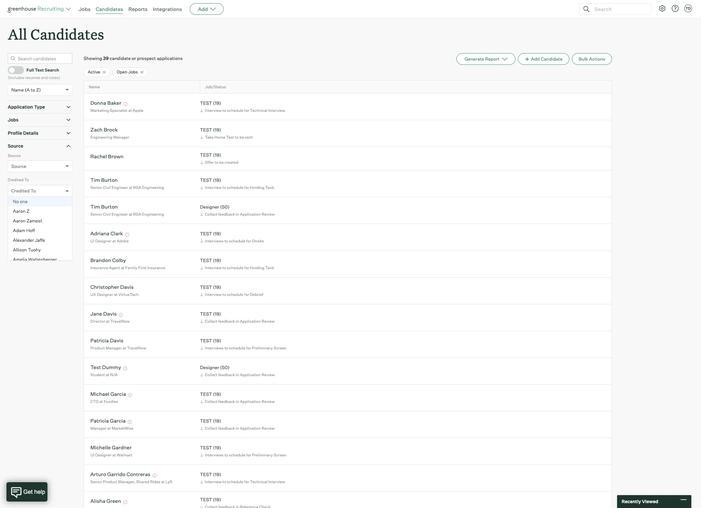 Task type: locate. For each thing, give the bounding box(es) containing it.
test inside test (19) take home test to be sent
[[200, 127, 212, 133]]

2 test (19) interviews to schedule for preliminary screen from the top
[[200, 446, 286, 458]]

michael garcia
[[90, 391, 126, 398]]

1 tim from the top
[[90, 177, 100, 183]]

1 civil from the top
[[103, 185, 111, 190]]

2 senior from the top
[[90, 212, 102, 217]]

to for senior product manager, shared rides at lyft
[[222, 480, 226, 485]]

1 vertical spatial ui
[[90, 453, 94, 458]]

in for michael garcia
[[236, 400, 239, 404]]

1 interview to schedule for technical interview link from the top
[[199, 107, 287, 114]]

1 vertical spatial test (19) interview to schedule for holding tank
[[200, 258, 274, 270]]

1 vertical spatial tim burton link
[[90, 204, 118, 211]]

applications
[[157, 56, 183, 61]]

engineer for test (19)
[[112, 185, 128, 190]]

rsa
[[133, 185, 141, 190], [133, 212, 141, 217]]

test (19) interviews to schedule for preliminary screen for davis
[[200, 338, 286, 351]]

test (19) interviews to schedule for preliminary screen for gardner
[[200, 446, 286, 458]]

0 vertical spatial test (19) collect feedback in application review
[[200, 312, 275, 324]]

interview to schedule for technical interview link
[[199, 107, 287, 114], [199, 479, 287, 485]]

1 vertical spatial test (19) collect feedback in application review
[[200, 392, 275, 404]]

0 vertical spatial engineering
[[90, 135, 112, 140]]

civil for designer (50)
[[103, 212, 111, 217]]

1 vertical spatial to
[[31, 188, 36, 194]]

0 vertical spatial interview to schedule for holding tank link
[[199, 185, 276, 191]]

hoff
[[26, 228, 35, 233]]

alisha green has been in reference check for more than 10 days image
[[122, 501, 128, 505]]

to for marketing specialist at apple
[[222, 108, 226, 113]]

be
[[239, 135, 244, 140], [219, 160, 224, 165]]

senior down rachel
[[90, 185, 102, 190]]

amelia wattenberger option
[[8, 255, 72, 265]]

engineering
[[90, 135, 112, 140], [142, 185, 164, 190], [142, 212, 164, 217]]

5 test from the top
[[200, 231, 212, 237]]

(a
[[25, 87, 30, 93]]

schedule inside test (19) interview to schedule for debrief
[[227, 292, 243, 297]]

manager down the patricia garcia link
[[90, 426, 106, 431]]

1 tim burton link from the top
[[90, 177, 118, 184]]

candidates down jobs link at the top
[[30, 25, 104, 44]]

feedback for michael garcia
[[218, 400, 235, 404]]

5 feedback from the top
[[218, 426, 235, 431]]

manager down brock at the top left
[[113, 135, 129, 140]]

candidate
[[541, 56, 562, 62]]

1 vertical spatial test
[[90, 365, 101, 371]]

Search text field
[[593, 4, 645, 14]]

product down garrido
[[103, 480, 117, 485]]

2 vertical spatial jobs
[[8, 117, 18, 123]]

11 (19) from the top
[[213, 419, 221, 424]]

test (19) interview to schedule for holding tank down created
[[200, 178, 274, 190]]

senior for designer (50)
[[90, 212, 102, 217]]

0 vertical spatial civil
[[103, 185, 111, 190]]

0 vertical spatial patricia
[[90, 338, 109, 344]]

0 horizontal spatial test
[[90, 365, 101, 371]]

0 vertical spatial test (19) interview to schedule for holding tank
[[200, 178, 274, 190]]

aaron z
[[13, 208, 29, 214]]

technical
[[250, 108, 267, 113], [250, 480, 267, 485]]

designer (50) collect feedback in application review for senior civil engineer at rsa engineering
[[200, 204, 275, 217]]

application for test dummy
[[240, 373, 261, 378]]

2 tim burton link from the top
[[90, 204, 118, 211]]

0 vertical spatial travelnow
[[110, 319, 130, 324]]

3 interviews from the top
[[205, 453, 224, 458]]

1 designer (50) collect feedback in application review from the top
[[200, 204, 275, 217]]

list box containing no one
[[8, 197, 72, 265]]

test for product manager at travelnow
[[200, 338, 212, 344]]

take
[[205, 135, 214, 140]]

collect for michael garcia
[[205, 400, 217, 404]]

tim
[[90, 177, 100, 183], [90, 204, 100, 210]]

interview for insurance agent at family first insurance
[[205, 266, 222, 270]]

1 vertical spatial holding
[[250, 266, 264, 270]]

schedule for ux designer at virtuetech
[[227, 292, 243, 297]]

first
[[138, 266, 147, 270]]

review for jane davis
[[262, 319, 275, 324]]

collect for test dummy
[[205, 373, 217, 378]]

1 vertical spatial credited to
[[11, 188, 36, 194]]

1 vertical spatial engineer
[[112, 212, 128, 217]]

6 test from the top
[[200, 258, 212, 264]]

recently viewed
[[622, 499, 658, 505]]

aaron inside aaron z option
[[13, 208, 25, 214]]

burton for test
[[101, 177, 118, 183]]

1 vertical spatial manager
[[106, 346, 122, 351]]

credited to up no one on the top left
[[8, 178, 29, 182]]

1 (50) from the top
[[220, 204, 229, 210]]

technical for arturo garrido contreras
[[250, 480, 267, 485]]

5 review from the top
[[262, 426, 275, 431]]

aaron up the 'adam'
[[13, 218, 25, 224]]

active
[[88, 69, 100, 75]]

2 review from the top
[[262, 319, 275, 324]]

0 vertical spatial senior
[[90, 185, 102, 190]]

4 test from the top
[[200, 178, 212, 183]]

1 horizontal spatial name
[[89, 85, 100, 89]]

1 tim burton senior civil engineer at rsa engineering from the top
[[90, 177, 164, 190]]

schedule for ui designer at adobe
[[229, 239, 245, 244]]

patricia inside the patricia davis product manager at travelnow
[[90, 338, 109, 344]]

1 horizontal spatial add
[[531, 56, 540, 62]]

0 horizontal spatial be
[[219, 160, 224, 165]]

1 screen from the top
[[274, 346, 286, 351]]

1 vertical spatial test (19) interviews to schedule for preliminary screen
[[200, 446, 286, 458]]

michael garcia link
[[90, 391, 126, 399]]

0 vertical spatial test (19) interview to schedule for technical interview
[[200, 101, 285, 113]]

add button
[[190, 3, 224, 15]]

candidates
[[96, 6, 123, 12], [30, 25, 104, 44]]

z)
[[36, 87, 41, 93]]

2 aaron from the top
[[13, 218, 25, 224]]

jobs left candidates link
[[79, 6, 91, 12]]

1 vertical spatial designer (50) collect feedback in application review
[[200, 365, 275, 378]]

1 vertical spatial burton
[[101, 204, 118, 210]]

michael garcia has been in application review for more than 5 days image
[[127, 394, 133, 398]]

1 vertical spatial aaron
[[13, 218, 25, 224]]

0 vertical spatial interview to schedule for technical interview link
[[199, 107, 287, 114]]

1 vertical spatial tim burton senior civil engineer at rsa engineering
[[90, 204, 164, 217]]

2 holding from the top
[[250, 266, 264, 270]]

civil
[[103, 185, 111, 190], [103, 212, 111, 217]]

1 holding from the top
[[250, 185, 264, 190]]

0 vertical spatial (50)
[[220, 204, 229, 210]]

schedule for product manager at travelnow
[[229, 346, 245, 351]]

5 collect from the top
[[205, 426, 217, 431]]

2 test (19) collect feedback in application review from the top
[[200, 392, 275, 404]]

7 test from the top
[[200, 285, 212, 290]]

interviews to schedule for preliminary screen link for davis
[[199, 345, 288, 351]]

student
[[90, 373, 105, 378]]

credited to up one
[[11, 188, 36, 194]]

adobe
[[117, 239, 129, 244]]

2 test (19) interview to schedule for holding tank from the top
[[200, 258, 274, 270]]

2 (19) from the top
[[213, 127, 221, 133]]

2 test (19) interview to schedule for technical interview from the top
[[200, 472, 285, 485]]

schedule for marketing specialist at apple
[[227, 108, 243, 113]]

2 insurance from the left
[[147, 266, 165, 270]]

integrations link
[[153, 6, 182, 12]]

designer inside christopher davis ux designer at virtuetech
[[97, 292, 113, 297]]

test inside test (19) interviews to schedule for onsite
[[200, 231, 212, 237]]

1 interview to schedule for holding tank link from the top
[[199, 185, 276, 191]]

aaron left 'z'
[[13, 208, 25, 214]]

4 review from the top
[[262, 400, 275, 404]]

13 test from the top
[[200, 472, 212, 478]]

0 vertical spatial product
[[90, 346, 105, 351]]

0 vertical spatial engineer
[[112, 185, 128, 190]]

0 vertical spatial be
[[239, 135, 244, 140]]

interview to schedule for holding tank link down created
[[199, 185, 276, 191]]

tim burton link down the rachel brown link
[[90, 177, 118, 184]]

1 horizontal spatial test
[[226, 135, 234, 140]]

2 interview to schedule for technical interview link from the top
[[199, 479, 287, 485]]

ui down michelle
[[90, 453, 94, 458]]

review
[[262, 212, 275, 217], [262, 319, 275, 324], [262, 373, 275, 378], [262, 400, 275, 404], [262, 426, 275, 431]]

manager inside 'zach brock engineering manager'
[[113, 135, 129, 140]]

arturo garrido contreras has been in technical interview for more than 14 days image
[[152, 474, 157, 478]]

0 vertical spatial rsa
[[133, 185, 141, 190]]

0 vertical spatial holding
[[250, 185, 264, 190]]

full
[[26, 67, 34, 73]]

1 test (19) interview to schedule for holding tank from the top
[[200, 178, 274, 190]]

jobs right open
[[128, 69, 138, 75]]

michelle
[[90, 445, 111, 451]]

2 vertical spatial source
[[11, 164, 26, 169]]

to for ui designer at adobe
[[224, 239, 228, 244]]

interviews for patricia davis
[[205, 346, 224, 351]]

rsa for designer (50)
[[133, 212, 141, 217]]

product down the 'patricia davis' link
[[90, 346, 105, 351]]

0 vertical spatial tim
[[90, 177, 100, 183]]

tim burton link up the adriana clark
[[90, 204, 118, 211]]

davis down director at travelnow
[[110, 338, 123, 344]]

senior
[[90, 185, 102, 190], [90, 212, 102, 217], [90, 480, 102, 485]]

test dummy has been in application review for more than 5 days image
[[122, 367, 128, 371]]

interview for senior product manager, shared rides at lyft
[[205, 480, 222, 485]]

4 collect from the top
[[205, 400, 217, 404]]

insurance right first at the left bottom of page
[[147, 266, 165, 270]]

add candidate
[[531, 56, 562, 62]]

one
[[20, 199, 28, 204]]

(19) inside test (19) interview to schedule for debrief
[[213, 285, 221, 290]]

1 horizontal spatial be
[[239, 135, 244, 140]]

0 horizontal spatial insurance
[[90, 266, 108, 270]]

alexander jaffe
[[13, 237, 45, 243]]

4 feedback from the top
[[218, 400, 235, 404]]

collect feedback in application review link for jane davis
[[199, 319, 276, 325]]

1 vertical spatial screen
[[274, 453, 286, 458]]

be inside test (19) take home test to be sent
[[239, 135, 244, 140]]

engineer down brown
[[112, 185, 128, 190]]

test for marketing specialist at apple
[[200, 101, 212, 106]]

0 horizontal spatial jobs
[[8, 117, 18, 123]]

senior down arturo
[[90, 480, 102, 485]]

test for cto at foodies
[[200, 392, 212, 397]]

be left sent
[[239, 135, 244, 140]]

1 preliminary from the top
[[252, 346, 273, 351]]

12 test from the top
[[200, 446, 212, 451]]

senior up adriana
[[90, 212, 102, 217]]

holding for brandon colby
[[250, 266, 264, 270]]

(19) for ui designer at adobe
[[213, 231, 221, 237]]

0 vertical spatial technical
[[250, 108, 267, 113]]

(19) inside test (19) take home test to be sent
[[213, 127, 221, 133]]

preliminary
[[252, 346, 273, 351], [252, 453, 273, 458]]

tim up adriana
[[90, 204, 100, 210]]

3 feedback from the top
[[218, 373, 235, 378]]

profile
[[8, 130, 22, 136]]

4 in from the top
[[236, 400, 239, 404]]

application for jane davis
[[240, 319, 261, 324]]

3 collect from the top
[[205, 373, 217, 378]]

source
[[8, 143, 23, 149], [8, 153, 21, 158], [11, 164, 26, 169]]

2 (50) from the top
[[220, 365, 229, 371]]

add candidate link
[[518, 53, 569, 65]]

davis up virtuetech
[[120, 284, 134, 291]]

1 vertical spatial interviews to schedule for preliminary screen link
[[199, 452, 288, 459]]

2 engineer from the top
[[112, 212, 128, 217]]

aaron inside aaron zamost option
[[13, 218, 25, 224]]

3 (19) from the top
[[213, 152, 221, 158]]

1 vertical spatial tim
[[90, 204, 100, 210]]

patricia
[[90, 338, 109, 344], [90, 418, 109, 425]]

christopher davis link
[[90, 284, 134, 292]]

for for ux designer at virtuetech
[[244, 292, 249, 297]]

1 tank from the top
[[265, 185, 274, 190]]

patricia down director
[[90, 338, 109, 344]]

0 vertical spatial to
[[24, 178, 29, 182]]

manager at marketwise
[[90, 426, 133, 431]]

1 test (19) interviews to schedule for preliminary screen from the top
[[200, 338, 286, 351]]

burton up the adriana clark
[[101, 204, 118, 210]]

credited to
[[8, 178, 29, 182], [11, 188, 36, 194]]

1 vertical spatial candidates
[[30, 25, 104, 44]]

0 vertical spatial interviews to schedule for preliminary screen link
[[199, 345, 288, 351]]

manager down the 'patricia davis' link
[[106, 346, 122, 351]]

schedule for senior civil engineer at rsa engineering
[[227, 185, 243, 190]]

test (19) interview to schedule for holding tank
[[200, 178, 274, 190], [200, 258, 274, 270]]

2 tim burton senior civil engineer at rsa engineering from the top
[[90, 204, 164, 217]]

12 (19) from the top
[[213, 446, 221, 451]]

to up no one option
[[31, 188, 36, 194]]

ui inside michelle gardner ui designer at walmart
[[90, 453, 94, 458]]

14 test from the top
[[200, 498, 212, 503]]

manager inside the patricia davis product manager at travelnow
[[106, 346, 122, 351]]

jobs
[[79, 6, 91, 12], [128, 69, 138, 75], [8, 117, 18, 123]]

2 preliminary from the top
[[252, 453, 273, 458]]

0 vertical spatial tim burton link
[[90, 177, 118, 184]]

2 ui from the top
[[90, 453, 94, 458]]

7 (19) from the top
[[213, 285, 221, 290]]

for inside test (19) interview to schedule for debrief
[[244, 292, 249, 297]]

name left (a
[[11, 87, 24, 93]]

list box
[[8, 197, 72, 265]]

travelnow down jane davis has been in application review for more than 5 days image
[[110, 319, 130, 324]]

configure image
[[658, 5, 666, 12]]

(50)
[[220, 204, 229, 210], [220, 365, 229, 371]]

2 burton from the top
[[101, 204, 118, 210]]

0 vertical spatial interviews
[[205, 239, 224, 244]]

designer inside michelle gardner ui designer at walmart
[[95, 453, 112, 458]]

8 (19) from the top
[[213, 312, 221, 317]]

tim burton senior civil engineer at rsa engineering down brown
[[90, 177, 164, 190]]

test up student
[[90, 365, 101, 371]]

foodies
[[104, 400, 118, 404]]

schedule
[[227, 108, 243, 113], [227, 185, 243, 190], [229, 239, 245, 244], [227, 266, 243, 270], [227, 292, 243, 297], [229, 346, 245, 351], [229, 453, 245, 458], [227, 480, 243, 485]]

(19) for cto at foodies
[[213, 392, 221, 397]]

civil up the adriana clark
[[103, 212, 111, 217]]

brandon
[[90, 257, 111, 264]]

credited up no at top left
[[8, 178, 23, 182]]

at inside brandon colby insurance agent at family first insurance
[[121, 266, 125, 270]]

1 horizontal spatial insurance
[[147, 266, 165, 270]]

source for source element
[[8, 143, 23, 149]]

9 test from the top
[[200, 338, 212, 344]]

tim burton senior civil engineer at rsa engineering for test
[[90, 177, 164, 190]]

test (19) collect feedback in application review
[[200, 312, 275, 324], [200, 392, 275, 404], [200, 419, 275, 431]]

2 civil from the top
[[103, 212, 111, 217]]

(19)
[[213, 101, 221, 106], [213, 127, 221, 133], [213, 152, 221, 158], [213, 178, 221, 183], [213, 231, 221, 237], [213, 258, 221, 264], [213, 285, 221, 290], [213, 312, 221, 317], [213, 338, 221, 344], [213, 392, 221, 397], [213, 419, 221, 424], [213, 446, 221, 451], [213, 472, 221, 478], [213, 498, 221, 503]]

to down source element
[[24, 178, 29, 182]]

1 vertical spatial tank
[[265, 266, 274, 270]]

civil for test (19)
[[103, 185, 111, 190]]

burton down the rachel brown link
[[101, 177, 118, 183]]

1 patricia from the top
[[90, 338, 109, 344]]

engineer up clark
[[112, 212, 128, 217]]

0 vertical spatial tim burton senior civil engineer at rsa engineering
[[90, 177, 164, 190]]

civil down the rachel brown link
[[103, 185, 111, 190]]

engineer for designer (50)
[[112, 212, 128, 217]]

collect feedback in application review link
[[199, 211, 276, 218], [199, 319, 276, 325], [199, 372, 276, 378], [199, 399, 276, 405], [199, 426, 276, 432]]

test for engineering manager
[[200, 127, 212, 133]]

to inside test (19) take home test to be sent
[[235, 135, 239, 140]]

rsa for test (19)
[[133, 185, 141, 190]]

0 vertical spatial designer (50) collect feedback in application review
[[200, 204, 275, 217]]

test for ui designer at walmart
[[200, 446, 212, 451]]

patricia for patricia davis product manager at travelnow
[[90, 338, 109, 344]]

ui down adriana
[[90, 239, 94, 244]]

1 rsa from the top
[[133, 185, 141, 190]]

screen for patricia davis
[[274, 346, 286, 351]]

test for senior civil engineer at rsa engineering
[[200, 178, 212, 183]]

zach brock engineering manager
[[90, 127, 129, 140]]

1 test from the top
[[200, 101, 212, 106]]

0 vertical spatial source
[[8, 143, 23, 149]]

for inside test (19) interviews to schedule for onsite
[[246, 239, 251, 244]]

contreras
[[127, 472, 150, 478]]

name (a to z) option
[[11, 87, 41, 93]]

3 test (19) collect feedback in application review from the top
[[200, 419, 275, 431]]

feedback for jane davis
[[218, 319, 235, 324]]

marketing specialist at apple
[[90, 108, 143, 113]]

(19) inside test (19) interviews to schedule for onsite
[[213, 231, 221, 237]]

to for ui designer at walmart
[[224, 453, 228, 458]]

garcia up marketwise on the bottom
[[110, 418, 126, 425]]

garcia for michael garcia
[[110, 391, 126, 398]]

insurance down brandon
[[90, 266, 108, 270]]

1 vertical spatial interviews
[[205, 346, 224, 351]]

8 test from the top
[[200, 312, 212, 317]]

baker
[[107, 100, 121, 106]]

in for jane davis
[[236, 319, 239, 324]]

2 tank from the top
[[265, 266, 274, 270]]

donna baker has been in technical interview for more than 14 days image
[[123, 102, 128, 106]]

recently
[[622, 499, 641, 505]]

colby
[[112, 257, 126, 264]]

1 interviews to schedule for preliminary screen link from the top
[[199, 345, 288, 351]]

1 in from the top
[[236, 212, 239, 217]]

test (19) interviews to schedule for preliminary screen
[[200, 338, 286, 351], [200, 446, 286, 458]]

engineering inside 'zach brock engineering manager'
[[90, 135, 112, 140]]

preliminary for michelle gardner
[[252, 453, 273, 458]]

0 vertical spatial credited to
[[8, 178, 29, 182]]

1 vertical spatial (50)
[[220, 365, 229, 371]]

test (19) interview to schedule for holding tank down interviews to schedule for onsite link
[[200, 258, 274, 270]]

name down active
[[89, 85, 100, 89]]

0 vertical spatial candidates
[[96, 6, 123, 12]]

zach brock link
[[90, 127, 118, 134]]

4 collect feedback in application review link from the top
[[199, 399, 276, 405]]

tim down rachel
[[90, 177, 100, 183]]

davis inside the patricia davis product manager at travelnow
[[110, 338, 123, 344]]

feedback for test dummy
[[218, 373, 235, 378]]

schedule inside test (19) interviews to schedule for onsite
[[229, 239, 245, 244]]

0 vertical spatial davis
[[120, 284, 134, 291]]

5 in from the top
[[236, 426, 239, 431]]

list box inside credited to element
[[8, 197, 72, 265]]

interview to schedule for holding tank link up test (19) interview to schedule for debrief
[[199, 265, 276, 271]]

tim for designer
[[90, 204, 100, 210]]

1 vertical spatial senior
[[90, 212, 102, 217]]

3 test from the top
[[200, 152, 212, 158]]

Search candidates field
[[8, 53, 72, 64]]

candidates right jobs link at the top
[[96, 6, 123, 12]]

rachel
[[90, 153, 107, 160]]

(50) for student at n/a
[[220, 365, 229, 371]]

13 (19) from the top
[[213, 472, 221, 478]]

1 vertical spatial technical
[[250, 480, 267, 485]]

home
[[214, 135, 225, 140]]

1 vertical spatial test (19) interview to schedule for technical interview
[[200, 472, 285, 485]]

0 vertical spatial garcia
[[110, 391, 126, 398]]

1 vertical spatial interview to schedule for technical interview link
[[199, 479, 287, 485]]

holding for tim burton
[[250, 185, 264, 190]]

aaron for aaron zamost
[[13, 218, 25, 224]]

jobs up profile
[[8, 117, 18, 123]]

davis for patricia
[[110, 338, 123, 344]]

onsite
[[252, 239, 264, 244]]

interview inside test (19) interview to schedule for debrief
[[205, 292, 222, 297]]

0 vertical spatial ui
[[90, 239, 94, 244]]

credited up no one on the top left
[[11, 188, 30, 194]]

2 collect feedback in application review link from the top
[[199, 319, 276, 325]]

1 vertical spatial engineering
[[142, 185, 164, 190]]

tuohy
[[28, 247, 41, 253]]

0 vertical spatial tank
[[265, 185, 274, 190]]

2 interviews to schedule for preliminary screen link from the top
[[199, 452, 288, 459]]

9 (19) from the top
[[213, 338, 221, 344]]

family
[[125, 266, 137, 270]]

1 vertical spatial garcia
[[110, 418, 126, 425]]

aaron z option
[[8, 206, 72, 216]]

allison tuohy option
[[8, 245, 72, 255]]

1 engineer from the top
[[112, 185, 128, 190]]

(19) inside test (19) offer to be created
[[213, 152, 221, 158]]

test (19)
[[200, 498, 221, 503]]

candidate
[[110, 56, 131, 61]]

2 collect from the top
[[205, 319, 217, 324]]

collect
[[205, 212, 217, 217], [205, 319, 217, 324], [205, 373, 217, 378], [205, 400, 217, 404], [205, 426, 217, 431]]

to inside test (19) interview to schedule for debrief
[[222, 292, 226, 297]]

no one option
[[8, 197, 72, 206]]

jaffe
[[35, 237, 45, 243]]

interview to schedule for technical interview link for arturo garrido contreras
[[199, 479, 287, 485]]

2 horizontal spatial jobs
[[128, 69, 138, 75]]

0 vertical spatial test (19) interviews to schedule for preliminary screen
[[200, 338, 286, 351]]

adriana clark link
[[90, 231, 123, 238]]

test dummy
[[90, 365, 121, 371]]

greenhouse recruiting image
[[8, 5, 66, 13]]

None field
[[11, 185, 13, 196]]

2 feedback from the top
[[218, 319, 235, 324]]

1 vertical spatial product
[[103, 480, 117, 485]]

2 vertical spatial senior
[[90, 480, 102, 485]]

1 aaron from the top
[[13, 208, 25, 214]]

tim burton link
[[90, 177, 118, 184], [90, 204, 118, 211]]

0 horizontal spatial name
[[11, 87, 24, 93]]

1 vertical spatial interview to schedule for holding tank link
[[199, 265, 276, 271]]

2 in from the top
[[236, 319, 239, 324]]

2 screen from the top
[[274, 453, 286, 458]]

donna baker link
[[90, 100, 121, 107]]

at inside the patricia davis product manager at travelnow
[[123, 346, 126, 351]]

test (19) collect feedback in application review for jane davis
[[200, 312, 275, 324]]

4 (19) from the top
[[213, 178, 221, 183]]

0 horizontal spatial add
[[198, 6, 208, 12]]

1 vertical spatial patricia
[[90, 418, 109, 425]]

1 ui from the top
[[90, 239, 94, 244]]

1 interviews from the top
[[205, 239, 224, 244]]

1 vertical spatial preliminary
[[252, 453, 273, 458]]

3 review from the top
[[262, 373, 275, 378]]

1 horizontal spatial to
[[31, 188, 36, 194]]

davis up director at travelnow
[[103, 311, 117, 317]]

1 vertical spatial davis
[[103, 311, 117, 317]]

schedule for insurance agent at family first insurance
[[227, 266, 243, 270]]

garcia up 'foodies'
[[110, 391, 126, 398]]

2 vertical spatial test (19) collect feedback in application review
[[200, 419, 275, 431]]

1 feedback from the top
[[218, 212, 235, 217]]

tank for tim burton
[[265, 185, 274, 190]]

travelnow up test dummy has been in application review for more than 5 days icon
[[127, 346, 146, 351]]

2 designer (50) collect feedback in application review from the top
[[200, 365, 275, 378]]

1 senior from the top
[[90, 185, 102, 190]]

interviews to schedule for preliminary screen link
[[199, 345, 288, 351], [199, 452, 288, 459]]

interview to schedule for holding tank link for burton
[[199, 185, 276, 191]]

5 collect feedback in application review link from the top
[[199, 426, 276, 432]]

1 test (19) interview to schedule for technical interview from the top
[[200, 101, 285, 113]]

for for insurance agent at family first insurance
[[244, 266, 249, 270]]

0 vertical spatial test
[[226, 135, 234, 140]]

tim burton senior civil engineer at rsa engineering up the adriana clark has been in onsite for more than 21 days image
[[90, 204, 164, 217]]

1 burton from the top
[[101, 177, 118, 183]]

1 vertical spatial civil
[[103, 212, 111, 217]]

to inside test (19) interviews to schedule for onsite
[[224, 239, 228, 244]]

1 vertical spatial source
[[8, 153, 21, 158]]

feedback
[[218, 212, 235, 217], [218, 319, 235, 324], [218, 373, 235, 378], [218, 400, 235, 404], [218, 426, 235, 431]]

test (19) collect feedback in application review for patricia garcia
[[200, 419, 275, 431]]

add inside 'popup button'
[[198, 6, 208, 12]]

10 test from the top
[[200, 392, 212, 397]]

collect feedback in application review link for patricia garcia
[[199, 426, 276, 432]]

be left created
[[219, 160, 224, 165]]

2 vertical spatial engineering
[[142, 212, 164, 217]]

adriana clark has been in onsite for more than 21 days image
[[124, 233, 130, 237]]

0 vertical spatial screen
[[274, 346, 286, 351]]

0 vertical spatial add
[[198, 6, 208, 12]]

2 technical from the top
[[250, 480, 267, 485]]

0 vertical spatial jobs
[[79, 6, 91, 12]]

3 collect feedback in application review link from the top
[[199, 372, 276, 378]]

1 horizontal spatial jobs
[[79, 6, 91, 12]]

allison tuohy
[[13, 247, 41, 253]]

test right home
[[226, 135, 234, 140]]

gardner
[[112, 445, 132, 451]]

reset filters
[[17, 247, 43, 253]]

2 rsa from the top
[[133, 212, 141, 217]]

test inside test (19) interview to schedule for debrief
[[200, 285, 212, 290]]

1 collect from the top
[[205, 212, 217, 217]]

0 vertical spatial aaron
[[13, 208, 25, 214]]

2 test from the top
[[200, 127, 212, 133]]

2 vertical spatial interviews
[[205, 453, 224, 458]]

6 (19) from the top
[[213, 258, 221, 264]]

1 test (19) collect feedback in application review from the top
[[200, 312, 275, 324]]

patricia up the 'manager at marketwise'
[[90, 418, 109, 425]]

2 vertical spatial davis
[[110, 338, 123, 344]]

test (19) offer to be created
[[200, 152, 238, 165]]

engineering for test (19)
[[142, 185, 164, 190]]

davis inside christopher davis ux designer at virtuetech
[[120, 284, 134, 291]]

0 vertical spatial manager
[[113, 135, 129, 140]]

0 vertical spatial preliminary
[[252, 346, 273, 351]]

manager for brock
[[113, 135, 129, 140]]

2 tim from the top
[[90, 204, 100, 210]]

(19) for ux designer at virtuetech
[[213, 285, 221, 290]]

0 vertical spatial burton
[[101, 177, 118, 183]]



Task type: vqa. For each thing, say whether or not it's contained in the screenshot.
'SOURCING' BUTTON
no



Task type: describe. For each thing, give the bounding box(es) containing it.
interviews to schedule for preliminary screen link for gardner
[[199, 452, 288, 459]]

actions
[[589, 56, 605, 62]]

source element
[[8, 153, 72, 177]]

in for test dummy
[[236, 373, 239, 378]]

rachel brown link
[[90, 153, 124, 161]]

1 insurance from the left
[[90, 266, 108, 270]]

add for add
[[198, 6, 208, 12]]

test inside test (19) offer to be created
[[200, 152, 212, 158]]

for for ui designer at adobe
[[246, 239, 251, 244]]

garrido
[[107, 472, 125, 478]]

ux
[[90, 292, 96, 297]]

brandon colby insurance agent at family first insurance
[[90, 257, 165, 270]]

garcia for patricia garcia
[[110, 418, 126, 425]]

shared
[[136, 480, 149, 485]]

patricia davis product manager at travelnow
[[90, 338, 146, 351]]

or
[[132, 56, 136, 61]]

review for test dummy
[[262, 373, 275, 378]]

student at n/a
[[90, 373, 117, 378]]

created
[[225, 160, 238, 165]]

test (19) take home test to be sent
[[200, 127, 253, 140]]

patricia for patricia garcia
[[90, 418, 109, 425]]

test (19) interview to schedule for holding tank for colby
[[200, 258, 274, 270]]

adriana clark
[[90, 231, 123, 237]]

to for product manager at travelnow
[[224, 346, 228, 351]]

patricia garcia
[[90, 418, 126, 425]]

test (19) collect feedback in application review for michael garcia
[[200, 392, 275, 404]]

candidates link
[[96, 6, 123, 12]]

specialist
[[110, 108, 127, 113]]

clark
[[110, 231, 123, 237]]

interview for ux designer at virtuetech
[[205, 292, 222, 297]]

tim burton senior civil engineer at rsa engineering for designer
[[90, 204, 164, 217]]

agent
[[109, 266, 120, 270]]

showing 39 candidate or prospect applications
[[84, 56, 183, 61]]

manager for davis
[[106, 346, 122, 351]]

aaron zamost option
[[8, 216, 72, 226]]

senior product manager, shared rides at lyft
[[90, 480, 173, 485]]

td
[[686, 6, 691, 11]]

application for michael garcia
[[240, 400, 261, 404]]

patricia garcia has been in application review for more than 5 days image
[[127, 421, 133, 425]]

candidate reports are now available! apply filters and select "view in app" element
[[457, 53, 515, 65]]

checkmark image
[[11, 68, 15, 72]]

pipeline
[[8, 218, 26, 224]]

aaron for aaron z
[[13, 208, 25, 214]]

14 (19) from the top
[[213, 498, 221, 503]]

schedule for senior product manager, shared rides at lyft
[[227, 480, 243, 485]]

interview to schedule for holding tank link for colby
[[199, 265, 276, 271]]

all candidates
[[8, 25, 104, 44]]

test (19) interview to schedule for debrief
[[200, 285, 263, 297]]

test inside test (19) take home test to be sent
[[226, 135, 234, 140]]

green
[[106, 498, 121, 505]]

all
[[8, 25, 27, 44]]

feedback for patricia garcia
[[218, 426, 235, 431]]

marketwise
[[112, 426, 133, 431]]

profile details
[[8, 130, 38, 136]]

review for patricia garcia
[[262, 426, 275, 431]]

(includes
[[8, 75, 24, 80]]

filters
[[30, 247, 43, 253]]

for for senior product manager, shared rides at lyft
[[244, 480, 249, 485]]

allison
[[13, 247, 27, 253]]

alexander jaffe option
[[8, 236, 72, 245]]

alisha
[[90, 498, 105, 505]]

test for ux designer at virtuetech
[[200, 285, 212, 290]]

senior for test (19)
[[90, 185, 102, 190]]

test for senior product manager, shared rides at lyft
[[200, 472, 212, 478]]

brock
[[104, 127, 118, 133]]

test (19) interview to schedule for holding tank for burton
[[200, 178, 274, 190]]

engineering for designer (50)
[[142, 212, 164, 217]]

offer
[[205, 160, 214, 165]]

bulk actions link
[[572, 53, 612, 65]]

(19) for product manager at travelnow
[[213, 338, 221, 344]]

designer (50) collect feedback in application review for student at n/a
[[200, 365, 275, 378]]

christopher davis ux designer at virtuetech
[[90, 284, 139, 297]]

responsibility
[[8, 205, 39, 211]]

product inside the patricia davis product manager at travelnow
[[90, 346, 105, 351]]

schedule for ui designer at walmart
[[229, 453, 245, 458]]

collect feedback in application review link for michael garcia
[[199, 399, 276, 405]]

no
[[13, 199, 19, 204]]

report
[[485, 56, 500, 62]]

rachel brown
[[90, 153, 124, 160]]

1 collect feedback in application review link from the top
[[199, 211, 276, 218]]

(19) for ui designer at walmart
[[213, 446, 221, 451]]

for for product manager at travelnow
[[246, 346, 251, 351]]

type
[[34, 104, 45, 110]]

tim burton link for designer
[[90, 204, 118, 211]]

for for ui designer at walmart
[[246, 453, 251, 458]]

be inside test (19) offer to be created
[[219, 160, 224, 165]]

bulk actions
[[579, 56, 605, 62]]

test (19) interview to schedule for technical interview for arturo garrido contreras
[[200, 472, 285, 485]]

adam
[[13, 228, 25, 233]]

at inside christopher davis ux designer at virtuetech
[[114, 292, 118, 297]]

reset filters button
[[8, 244, 47, 256]]

3 senior from the top
[[90, 480, 102, 485]]

reports link
[[128, 6, 148, 12]]

test for ui designer at adobe
[[200, 231, 212, 237]]

tim for test
[[90, 177, 100, 183]]

z
[[26, 208, 29, 214]]

alisha green
[[90, 498, 121, 505]]

rides
[[150, 480, 160, 485]]

jobs link
[[79, 6, 91, 12]]

aaron zamost
[[13, 218, 42, 224]]

alexander
[[13, 237, 34, 243]]

0 horizontal spatial to
[[24, 178, 29, 182]]

name (a to z)
[[11, 87, 41, 93]]

brown
[[108, 153, 124, 160]]

at inside michelle gardner ui designer at walmart
[[112, 453, 116, 458]]

td button
[[684, 5, 692, 12]]

1 review from the top
[[262, 212, 275, 217]]

source for credited to element
[[8, 153, 21, 158]]

1 vertical spatial credited
[[11, 188, 30, 194]]

to for ux designer at virtuetech
[[222, 292, 226, 297]]

(19) for senior civil engineer at rsa engineering
[[213, 178, 221, 183]]

(19) for marketing specialist at apple
[[213, 101, 221, 106]]

interviews to schedule for onsite link
[[199, 238, 265, 244]]

to inside test (19) offer to be created
[[215, 160, 218, 165]]

michelle gardner ui designer at walmart
[[90, 445, 132, 458]]

test for insurance agent at family first insurance
[[200, 258, 212, 264]]

pipeline tasks
[[8, 218, 39, 224]]

alisha green link
[[90, 498, 121, 506]]

walmart
[[117, 453, 132, 458]]

job/status
[[205, 85, 226, 89]]

interview for senior civil engineer at rsa engineering
[[205, 185, 222, 190]]

test (19) interview to schedule for technical interview for donna baker
[[200, 101, 285, 113]]

jane davis link
[[90, 311, 117, 318]]

generate report button
[[457, 53, 515, 65]]

collect for patricia garcia
[[205, 426, 217, 431]]

manager,
[[118, 480, 135, 485]]

for for marketing specialist at apple
[[244, 108, 249, 113]]

offer to be created link
[[199, 159, 240, 166]]

to for insurance agent at family first insurance
[[222, 266, 226, 270]]

name for name
[[89, 85, 100, 89]]

2 vertical spatial manager
[[90, 426, 106, 431]]

1 vertical spatial jobs
[[128, 69, 138, 75]]

td button
[[683, 3, 693, 14]]

(19) for engineering manager
[[213, 127, 221, 133]]

interviews for michelle gardner
[[205, 453, 224, 458]]

tank for brandon colby
[[265, 266, 274, 270]]

apple
[[133, 108, 143, 113]]

donna baker
[[90, 100, 121, 106]]

(50) for senior civil engineer at rsa engineering
[[220, 204, 229, 210]]

jane davis has been in application review for more than 5 days image
[[118, 314, 124, 317]]

none field inside credited to element
[[11, 185, 13, 196]]

virtuetech
[[118, 292, 139, 297]]

credited to element
[[8, 177, 72, 265]]

screen for michelle gardner
[[274, 453, 286, 458]]

adriana
[[90, 231, 109, 237]]

test for director at travelnow
[[200, 312, 212, 317]]

interview to schedule for technical interview link for donna baker
[[199, 107, 287, 114]]

technical for donna baker
[[250, 108, 267, 113]]

adam hoff option
[[8, 226, 72, 236]]

patricia davis link
[[90, 338, 123, 345]]

michelle gardner link
[[90, 445, 132, 452]]

39
[[103, 56, 109, 61]]

arturo
[[90, 472, 106, 478]]

notes)
[[49, 75, 60, 80]]

search
[[45, 67, 59, 73]]

travelnow inside the patricia davis product manager at travelnow
[[127, 346, 146, 351]]

collect for jane davis
[[205, 319, 217, 324]]

(19) for director at travelnow
[[213, 312, 221, 317]]

michael
[[90, 391, 109, 398]]

tim burton link for test
[[90, 177, 118, 184]]

resumes
[[25, 75, 40, 80]]

preliminary for patricia davis
[[252, 346, 273, 351]]

arturo garrido contreras link
[[90, 472, 150, 479]]

test for manager at marketwise
[[200, 419, 212, 424]]

0 vertical spatial credited
[[8, 178, 23, 182]]

collect feedback in application review link for test dummy
[[199, 372, 276, 378]]

zamost
[[26, 218, 42, 224]]

interviews inside test (19) interviews to schedule for onsite
[[205, 239, 224, 244]]

patricia garcia link
[[90, 418, 126, 426]]

open
[[117, 69, 127, 75]]

(19) for manager at marketwise
[[213, 419, 221, 424]]

(19) for insurance agent at family first insurance
[[213, 258, 221, 264]]



